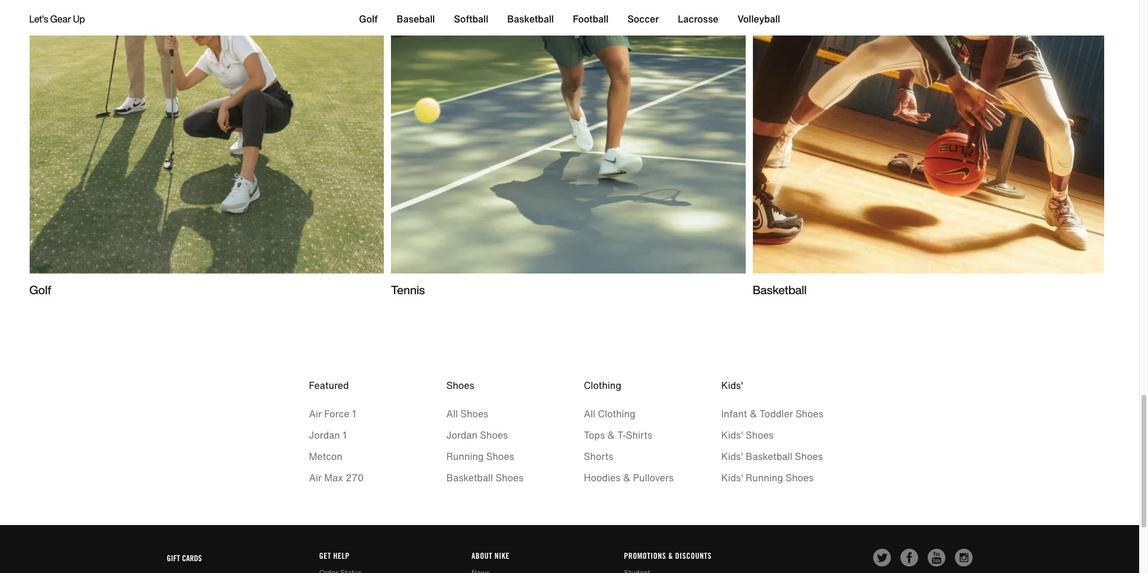 Task type: vqa. For each thing, say whether or not it's contained in the screenshot.


Task type: describe. For each thing, give the bounding box(es) containing it.
shoes up jordan shoes
[[461, 407, 489, 421]]

& for hoodies
[[623, 471, 631, 485]]

air force 1 link
[[309, 407, 418, 421]]

kids' running shoes link
[[721, 471, 831, 485]]

jordan for shoes
[[447, 428, 478, 443]]

golf inside the secondary element
[[359, 12, 378, 26]]

jordan shoes link
[[447, 428, 556, 443]]

running shoes
[[447, 450, 514, 464]]

shorts
[[584, 450, 614, 464]]

pullovers
[[633, 471, 674, 485]]

facebook image
[[900, 549, 918, 567]]

shirts
[[626, 428, 652, 443]]

air max 270
[[309, 471, 364, 485]]

tennis
[[391, 282, 425, 299]]

nike
[[495, 552, 510, 561]]

kids' running shoes
[[721, 471, 814, 485]]

metcon link
[[309, 450, 418, 464]]

let's gear up
[[29, 12, 85, 26]]

shoes up the running shoes link
[[480, 428, 508, 443]]

air max 270 link
[[309, 471, 418, 485]]

shoes up kids' basketball shoes
[[746, 428, 774, 443]]

jordan 1 link
[[309, 428, 418, 443]]

let's
[[29, 12, 48, 26]]

270
[[346, 471, 364, 485]]

air for air force 1
[[309, 407, 322, 421]]

shoes right toddler
[[796, 407, 824, 421]]

up
[[73, 12, 85, 26]]

basketball inside gear up. nike.com image
[[753, 282, 807, 299]]

baseball
[[397, 12, 435, 26]]

kids' shoes
[[721, 428, 774, 443]]

all clothing link
[[584, 407, 693, 421]]

tops
[[584, 428, 605, 443]]

shoes down the running shoes link
[[496, 471, 524, 485]]

softball
[[454, 12, 488, 26]]

air force 1
[[309, 407, 356, 421]]

jordan shoes
[[447, 428, 508, 443]]

shoes up kids' running shoes link
[[795, 450, 823, 464]]

soccer
[[628, 12, 659, 26]]

kids' for kids' basketball shoes
[[721, 450, 743, 464]]

kids' shoes link
[[721, 428, 831, 443]]

football
[[573, 12, 609, 26]]

all for all clothing
[[584, 407, 596, 421]]

toddler
[[760, 407, 793, 421]]

list containing all shoes
[[447, 407, 556, 492]]

about nike
[[472, 552, 510, 561]]

0 horizontal spatial running
[[447, 450, 484, 464]]

get help
[[319, 552, 350, 561]]

cards
[[182, 554, 202, 564]]

promotions & discounts link
[[624, 552, 712, 561]]

1 horizontal spatial running
[[746, 471, 783, 485]]

infant
[[721, 407, 747, 421]]

running shoes link
[[447, 450, 556, 464]]

soccer link
[[628, 9, 659, 28]]

menu inside the secondary element
[[359, 9, 780, 28]]

list containing all clothing
[[584, 407, 693, 492]]

clothing
[[598, 407, 636, 421]]

volleyball link
[[738, 9, 780, 28]]

all shoes link
[[447, 407, 556, 421]]

basketball shoes
[[447, 471, 524, 485]]



Task type: locate. For each thing, give the bounding box(es) containing it.
1 vertical spatial golf
[[29, 282, 52, 299]]

0 horizontal spatial golf
[[29, 282, 52, 299]]

shorts link
[[584, 450, 693, 464]]

kids' basketball shoes
[[721, 450, 823, 464]]

1
[[352, 407, 356, 421], [343, 428, 347, 443]]

golf
[[359, 12, 378, 26], [29, 282, 52, 299]]

about
[[472, 552, 493, 561]]

about nike link
[[472, 552, 510, 561]]

2 list from the left
[[447, 407, 556, 492]]

all up tops
[[584, 407, 596, 421]]

kids' down kids' basketball shoes
[[721, 471, 743, 485]]

1 horizontal spatial 1
[[352, 407, 356, 421]]

lacrosse
[[678, 12, 719, 26]]

jordan for force
[[309, 428, 340, 443]]

metcon
[[309, 450, 343, 464]]

& for infant
[[750, 407, 757, 421]]

list containing infant & toddler shoes
[[721, 407, 831, 492]]

2 kids' from the top
[[721, 450, 743, 464]]

basketball shoes link
[[447, 471, 556, 485]]

& left the discounts
[[668, 552, 673, 561]]

twitter image
[[873, 549, 891, 567]]

air left "max"
[[309, 471, 322, 485]]

main content
[[0, 0, 1140, 492]]

list containing air force 1
[[309, 407, 418, 492]]

hoodies & pullovers
[[584, 471, 674, 485]]

all
[[447, 407, 458, 421], [584, 407, 596, 421]]

golf link
[[359, 9, 378, 28]]

3 gear up. nike.com image from the left
[[753, 0, 1108, 299]]

1 jordan from the left
[[309, 428, 340, 443]]

0 horizontal spatial jordan
[[309, 428, 340, 443]]

jordan down all shoes in the bottom left of the page
[[447, 428, 478, 443]]

2 jordan from the left
[[447, 428, 478, 443]]

& left t-
[[608, 428, 615, 443]]

kids' for kids' running shoes
[[721, 471, 743, 485]]

promotions & discounts
[[624, 552, 712, 561]]

menu containing golf
[[359, 9, 780, 28]]

0 horizontal spatial 1
[[343, 428, 347, 443]]

2 horizontal spatial gear up. nike.com image
[[753, 0, 1108, 299]]

& for tops
[[608, 428, 615, 443]]

infant & toddler shoes link
[[721, 407, 831, 421]]

kids' down kids' shoes
[[721, 450, 743, 464]]

&
[[750, 407, 757, 421], [608, 428, 615, 443], [623, 471, 631, 485], [668, 552, 673, 561]]

2 vertical spatial kids'
[[721, 471, 743, 485]]

1 horizontal spatial golf
[[359, 12, 378, 26]]

gift cards
[[167, 554, 202, 564]]

3 kids' from the top
[[721, 471, 743, 485]]

all for all shoes
[[447, 407, 458, 421]]

menu
[[359, 9, 780, 28]]

basketball link
[[507, 9, 554, 28]]

kids' basketball shoes link
[[721, 450, 831, 464]]

1 vertical spatial running
[[746, 471, 783, 485]]

1 all from the left
[[447, 407, 458, 421]]

jordan 1
[[309, 428, 347, 443]]

1 air from the top
[[309, 407, 322, 421]]

instagram image
[[955, 549, 973, 567]]

basketball inside the secondary element
[[507, 12, 554, 26]]

2 air from the top
[[309, 471, 322, 485]]

youtube image
[[928, 549, 945, 567]]

discounts
[[675, 552, 712, 561]]

gear up. nike.com image containing golf
[[29, 0, 384, 299]]

jordan
[[309, 428, 340, 443], [447, 428, 478, 443]]

0 vertical spatial kids'
[[721, 428, 743, 443]]

get
[[319, 552, 331, 561]]

& right infant
[[750, 407, 757, 421]]

air for air max 270
[[309, 471, 322, 485]]

3 list from the left
[[584, 407, 693, 492]]

0 vertical spatial air
[[309, 407, 322, 421]]

football link
[[573, 9, 609, 28]]

main content containing golf
[[0, 0, 1140, 492]]

secondary element
[[29, 0, 1110, 36]]

gear up. nike.com image containing tennis
[[391, 0, 746, 299]]

& down shorts link
[[623, 471, 631, 485]]

1 horizontal spatial all
[[584, 407, 596, 421]]

kids' for kids' shoes
[[721, 428, 743, 443]]

running down kids' basketball shoes
[[746, 471, 783, 485]]

1 right 'force'
[[352, 407, 356, 421]]

gear
[[50, 12, 71, 26]]

1 list from the left
[[309, 407, 418, 492]]

2 gear up. nike.com image from the left
[[391, 0, 746, 299]]

air left 'force'
[[309, 407, 322, 421]]

golf inside gear up. nike.com image
[[29, 282, 52, 299]]

& for promotions
[[668, 552, 673, 561]]

all clothing
[[584, 407, 636, 421]]

1 kids' from the top
[[721, 428, 743, 443]]

air
[[309, 407, 322, 421], [309, 471, 322, 485]]

0 vertical spatial running
[[447, 450, 484, 464]]

infant & toddler shoes
[[721, 407, 824, 421]]

1 horizontal spatial gear up. nike.com image
[[391, 0, 746, 299]]

2 all from the left
[[584, 407, 596, 421]]

kids'
[[721, 428, 743, 443], [721, 450, 743, 464], [721, 471, 743, 485]]

hoodies & pullovers link
[[584, 471, 693, 485]]

tops & t-shirts link
[[584, 428, 693, 443]]

running down jordan shoes
[[447, 450, 484, 464]]

all shoes
[[447, 407, 489, 421]]

0 horizontal spatial all
[[447, 407, 458, 421]]

max
[[324, 471, 343, 485]]

gift
[[167, 554, 180, 564]]

get help link
[[319, 552, 350, 561]]

jordan up the 'metcon'
[[309, 428, 340, 443]]

t-
[[618, 428, 626, 443]]

force
[[324, 407, 350, 421]]

0 horizontal spatial gear up. nike.com image
[[29, 0, 384, 299]]

hoodies
[[584, 471, 621, 485]]

lacrosse link
[[678, 9, 719, 28]]

1 vertical spatial kids'
[[721, 450, 743, 464]]

4 list from the left
[[721, 407, 831, 492]]

1 down 'force'
[[343, 428, 347, 443]]

tops & t-shirts
[[584, 428, 652, 443]]

all up jordan shoes
[[447, 407, 458, 421]]

volleyball
[[738, 12, 780, 26]]

softball link
[[454, 9, 488, 28]]

help
[[333, 552, 350, 561]]

gear up. nike.com image
[[29, 0, 384, 299], [391, 0, 746, 299], [753, 0, 1108, 299]]

1 vertical spatial air
[[309, 471, 322, 485]]

0 vertical spatial golf
[[359, 12, 378, 26]]

gear up. nike.com image containing basketball
[[753, 0, 1108, 299]]

0 vertical spatial 1
[[352, 407, 356, 421]]

baseball link
[[397, 9, 435, 28]]

1 vertical spatial 1
[[343, 428, 347, 443]]

shoes
[[461, 407, 489, 421], [796, 407, 824, 421], [480, 428, 508, 443], [746, 428, 774, 443], [486, 450, 514, 464], [795, 450, 823, 464], [496, 471, 524, 485], [786, 471, 814, 485]]

shoes down jordan shoes link
[[486, 450, 514, 464]]

1 gear up. nike.com image from the left
[[29, 0, 384, 299]]

basketball
[[507, 12, 554, 26], [753, 282, 807, 299], [746, 450, 793, 464], [447, 471, 493, 485]]

kids' down infant
[[721, 428, 743, 443]]

shoes down kids' basketball shoes link
[[786, 471, 814, 485]]

list
[[309, 407, 418, 492], [447, 407, 556, 492], [584, 407, 693, 492], [721, 407, 831, 492]]

running
[[447, 450, 484, 464], [746, 471, 783, 485]]

gift cards link
[[167, 554, 202, 564]]

1 horizontal spatial jordan
[[447, 428, 478, 443]]

promotions
[[624, 552, 666, 561]]



